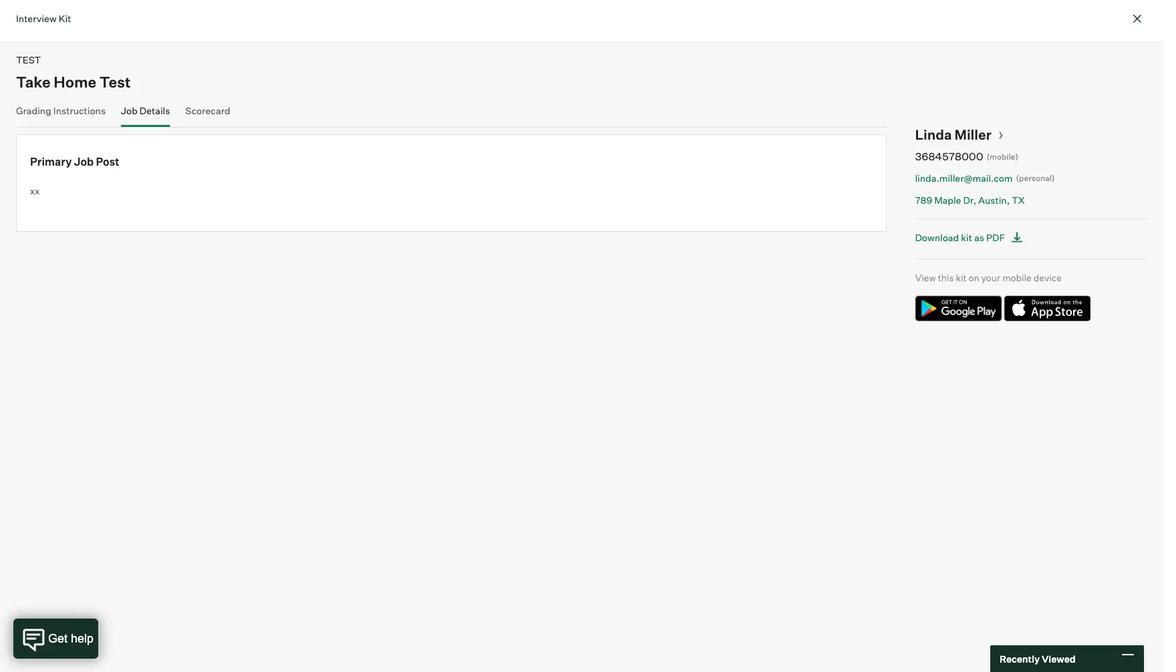 Task type: describe. For each thing, give the bounding box(es) containing it.
on
[[969, 272, 980, 284]]

(personal)
[[1016, 173, 1055, 183]]

home
[[54, 73, 96, 91]]

1 vertical spatial kit
[[956, 272, 967, 284]]

3684578000
[[915, 150, 984, 163]]

download kit as pdf
[[915, 232, 1005, 244]]

grading
[[16, 105, 51, 116]]

device
[[1034, 272, 1062, 284]]

interview
[[16, 12, 57, 24]]

xx
[[30, 186, 39, 197]]

789 maple dr, austin, tx link
[[915, 194, 1083, 207]]

dr,
[[964, 194, 977, 206]]

tx
[[1012, 194, 1025, 206]]

pdf
[[987, 232, 1005, 244]]

linda miller 3684578000 (mobile)
[[915, 126, 1019, 163]]

primary job post
[[30, 155, 119, 168]]

kit
[[59, 12, 71, 24]]

maple
[[935, 194, 962, 206]]

kit inside "download kit as pdf" link
[[961, 232, 973, 244]]

job details
[[121, 105, 170, 116]]

download
[[915, 232, 959, 244]]

linda.miller@mail.com
[[915, 172, 1013, 184]]

linda.miller@mail.com (personal)
[[915, 172, 1055, 184]]

grading instructions link
[[16, 105, 106, 124]]

0 vertical spatial job
[[121, 105, 138, 116]]

take
[[16, 73, 51, 91]]

linda.miller@mail.com link
[[915, 172, 1013, 185]]

your
[[982, 272, 1001, 284]]

this
[[938, 272, 954, 284]]

recently
[[1000, 653, 1040, 665]]

take home test
[[16, 73, 131, 91]]

details
[[140, 105, 170, 116]]



Task type: vqa. For each thing, say whether or not it's contained in the screenshot.
Tasks link on the top of page
no



Task type: locate. For each thing, give the bounding box(es) containing it.
interview kit
[[16, 12, 71, 24]]

linda miller link
[[915, 126, 1004, 143]]

scorecard link
[[185, 105, 230, 124]]

1 vertical spatial job
[[74, 155, 94, 168]]

789 maple dr, austin, tx
[[915, 194, 1025, 206]]

job left post
[[74, 155, 94, 168]]

job left details
[[121, 105, 138, 116]]

view this kit on your mobile device
[[915, 272, 1062, 284]]

0 vertical spatial kit
[[961, 232, 973, 244]]

test
[[16, 54, 41, 66]]

post
[[96, 155, 119, 168]]

kit left the as
[[961, 232, 973, 244]]

(mobile)
[[987, 151, 1019, 161]]

test
[[100, 73, 131, 91]]

recently viewed
[[1000, 653, 1076, 665]]

miller
[[955, 126, 992, 143]]

scorecard
[[185, 105, 230, 116]]

job
[[121, 105, 138, 116], [74, 155, 94, 168]]

download kit as pdf link
[[915, 229, 1028, 247]]

kit
[[961, 232, 973, 244], [956, 272, 967, 284]]

austin,
[[979, 194, 1010, 206]]

mobile
[[1003, 272, 1032, 284]]

1 horizontal spatial job
[[121, 105, 138, 116]]

grading instructions
[[16, 105, 106, 116]]

789
[[915, 194, 933, 206]]

0 horizontal spatial job
[[74, 155, 94, 168]]

view
[[915, 272, 936, 284]]

primary
[[30, 155, 72, 168]]

instructions
[[53, 105, 106, 116]]

kit left on
[[956, 272, 967, 284]]

as
[[975, 232, 985, 244]]

job details link
[[121, 105, 170, 124]]

linda
[[915, 126, 952, 143]]

close image
[[1130, 11, 1146, 27]]

viewed
[[1042, 653, 1076, 665]]



